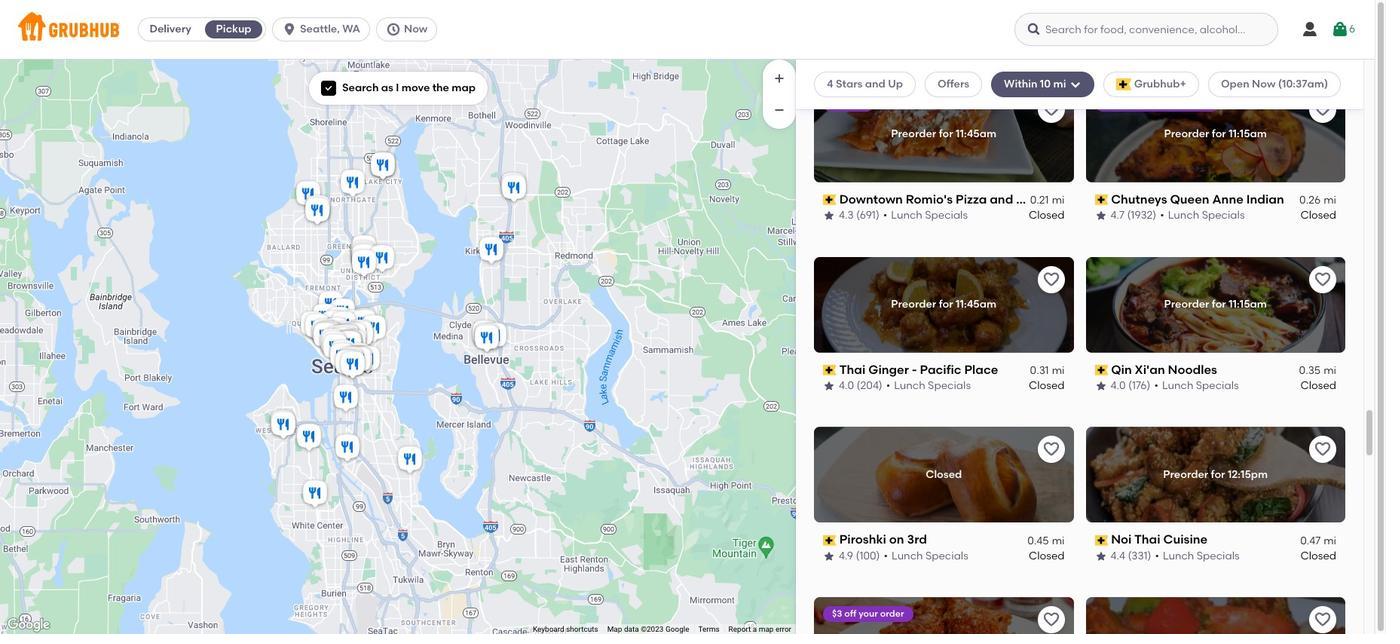 Task type: describe. For each thing, give the bounding box(es) containing it.
memo's mexican food image
[[348, 238, 378, 271]]

within 10 mi
[[1004, 78, 1066, 90]]

patty's eggnest image
[[293, 178, 323, 211]]

qin
[[1111, 362, 1132, 377]]

206 burger co (first hill) image
[[334, 328, 364, 362]]

star icon image for downtown romio's pizza and pasta
[[823, 210, 835, 222]]

6
[[1350, 23, 1356, 35]]

$3 off your order
[[832, 609, 904, 619]]

keyboard
[[533, 625, 565, 633]]

preorder for queen
[[1165, 127, 1210, 140]]

for for and
[[939, 127, 953, 140]]

jasmine kitchen image
[[499, 172, 529, 205]]

4.4
[[1111, 550, 1126, 562]]

subscription pass image for thai ginger - pacific place
[[823, 365, 837, 375]]

closed for downtown romio's pizza and pasta
[[1029, 209, 1065, 222]]

subscription pass image for downtown romio's pizza and pasta
[[823, 195, 837, 205]]

closed for piroshki on 3rd
[[1029, 550, 1065, 562]]

piroshki on 3rd
[[840, 533, 927, 547]]

star icon image for chutneys queen anne indian
[[1095, 210, 1107, 222]]

nirmal's image
[[327, 340, 357, 374]]

noi thai cuisine image
[[320, 331, 351, 365]]

• for on
[[884, 550, 888, 562]]

thai ginger - pacific place
[[840, 362, 998, 377]]

pizza
[[956, 192, 987, 206]]

lunch for ginger
[[894, 379, 926, 392]]

ginger
[[869, 362, 909, 377]]

4.7 (1932)
[[1111, 209, 1157, 222]]

jucivana image
[[344, 340, 374, 374]]

checkout
[[1265, 579, 1315, 592]]

nirvana grill image
[[368, 150, 398, 183]]

0.21 mi
[[1030, 194, 1065, 207]]

(176)
[[1129, 379, 1151, 392]]

indian
[[1247, 192, 1285, 206]]

$35+
[[1190, 98, 1211, 108]]

• lunch specials for anne
[[1161, 209, 1245, 222]]

4.3
[[839, 209, 854, 222]]

north star diner & shanghai room image
[[303, 193, 333, 226]]

svg image for 6
[[1331, 20, 1350, 38]]

svg image for search as i move the map
[[324, 84, 333, 93]]

closed for noi thai cuisine
[[1301, 550, 1337, 562]]

samurai noodle international district image
[[332, 347, 363, 380]]

(691)
[[857, 209, 880, 222]]

specials for 3rd
[[926, 550, 969, 562]]

save this restaurant image for earn $8
[[1042, 100, 1060, 118]]

mi for downtown romio's pizza and pasta
[[1052, 194, 1065, 207]]

4.4 (331)
[[1111, 550, 1152, 562]]

4.9
[[839, 550, 854, 562]]

for left 12:15pm
[[1211, 468, 1226, 481]]

mi right '10'
[[1054, 78, 1066, 90]]

• lunch specials for -
[[886, 379, 971, 392]]

piroshki
[[840, 533, 887, 547]]

preorder for thai
[[1164, 468, 1209, 481]]

preorder for 11:45am for pizza
[[891, 127, 997, 140]]

lunch for thai
[[1163, 550, 1195, 562]]

0.31 mi
[[1030, 364, 1065, 377]]

search as i move the map
[[342, 81, 476, 94]]

closed for thai ginger - pacific place
[[1029, 379, 1065, 392]]

11:45am for and
[[956, 127, 997, 140]]

noodles
[[1168, 362, 1218, 377]]

map data ©2023 google
[[607, 625, 690, 633]]

sushi ave image
[[341, 343, 371, 377]]

save this restaurant image for $5 off your order of $35+
[[1314, 100, 1332, 118]]

asia bar-b-que image
[[336, 344, 366, 377]]

jewel of india image
[[349, 240, 379, 273]]

specials for -
[[928, 379, 971, 392]]

xi'an
[[1135, 362, 1165, 377]]

0.35
[[1300, 364, 1321, 377]]

wa
[[342, 23, 360, 35]]

proceed to checkout
[[1206, 579, 1315, 592]]

your for $3
[[859, 609, 878, 619]]

lunch for on
[[892, 550, 923, 562]]

downtown romio's pizza and pasta
[[840, 192, 1051, 206]]

mi for thai ginger - pacific place
[[1052, 364, 1065, 377]]

i
[[396, 81, 399, 94]]

aria food & bakery image
[[498, 170, 529, 203]]

6 button
[[1331, 16, 1356, 43]]

4.0 (204)
[[839, 379, 883, 392]]

grubhub+
[[1135, 78, 1187, 90]]

$5 off your order of $35+
[[1104, 98, 1211, 108]]

seattle,
[[300, 23, 340, 35]]

i love sushi on lake union image
[[328, 296, 358, 329]]

terms
[[699, 625, 720, 633]]

queen
[[1170, 192, 1210, 206]]

open now (10:37am)
[[1221, 78, 1329, 90]]

specials for pizza
[[925, 209, 968, 222]]

0.26 mi
[[1300, 194, 1337, 207]]

downtown romio's pizza and pasta image
[[332, 322, 362, 355]]

preorder for 12:15pm
[[1164, 468, 1268, 481]]

pokeworks image
[[472, 322, 502, 355]]

preorder for 11:15am for anne
[[1165, 127, 1267, 140]]

great american diner bar image
[[268, 409, 299, 442]]

• for queen
[[1161, 209, 1165, 222]]

preorder for romio's
[[891, 127, 937, 140]]

lunch for xi'an
[[1163, 379, 1194, 392]]

la vita e bella image
[[311, 319, 342, 352]]

11:15am for anne
[[1229, 127, 1267, 140]]

place
[[965, 362, 998, 377]]

seattle, wa button
[[272, 17, 376, 41]]

order for $3 off your order
[[881, 609, 904, 619]]

panda express image
[[470, 318, 500, 351]]

el farol mexican restaurant image
[[349, 306, 379, 339]]

kalia indian cuisine image
[[302, 195, 332, 228]]

3rd
[[907, 533, 927, 547]]

• lunch specials for 3rd
[[884, 550, 969, 562]]

plaza garibaldi image
[[302, 311, 332, 344]]

loving hut image
[[345, 344, 375, 377]]

0 vertical spatial map
[[452, 81, 476, 94]]

sugar bakery & cafe image
[[335, 328, 365, 362]]

romano pizza & pasta image
[[294, 421, 324, 454]]

0.47 mi
[[1301, 534, 1337, 547]]

4
[[827, 78, 834, 90]]

0.45 mi
[[1028, 534, 1065, 547]]

delivery
[[150, 23, 191, 35]]

0.47
[[1301, 534, 1321, 547]]

chu minh tofu & vegan deli image
[[344, 344, 374, 377]]

star icon image for qin xi'an noodles
[[1095, 380, 1107, 392]]

• for ginger
[[886, 379, 891, 392]]

4.0 for qin xi'an noodles
[[1111, 379, 1126, 392]]

keyboard shortcuts
[[533, 625, 598, 633]]

korean bamboo image
[[314, 319, 345, 352]]

svg image inside seattle, wa 'button'
[[282, 22, 297, 37]]

as
[[381, 81, 394, 94]]

qin xi'an noodles
[[1111, 362, 1218, 377]]

4.0 for thai ginger - pacific place
[[839, 379, 854, 392]]

specials for anne
[[1202, 209, 1245, 222]]

romio's
[[906, 192, 953, 206]]

pho saigon image
[[335, 328, 365, 361]]

0.26
[[1300, 194, 1321, 207]]

report a map error
[[729, 625, 792, 633]]

11:45am for pacific
[[956, 298, 997, 311]]

4 stars and up
[[827, 78, 903, 90]]

tropical smoothie cafe image
[[472, 321, 502, 354]]

closed for chutneys queen anne indian
[[1301, 209, 1337, 222]]

4.0 (176)
[[1111, 379, 1151, 392]]

now button
[[376, 17, 444, 41]]

$8
[[855, 98, 865, 108]]

a
[[753, 625, 757, 633]]

sher e punjab grill image
[[368, 150, 398, 183]]

harried & hungry image
[[332, 432, 363, 465]]

• for romio's
[[884, 209, 888, 222]]

goan host cuisine image
[[346, 319, 376, 352]]

©2023
[[641, 625, 664, 633]]

preorder for 11:45am for -
[[891, 298, 997, 311]]

downtown
[[840, 192, 903, 206]]

taco del mar image
[[328, 325, 358, 358]]

4.3 (691)
[[839, 209, 880, 222]]

$5
[[1104, 98, 1114, 108]]

cheeky cafe image
[[353, 343, 383, 377]]

market diner image
[[319, 328, 349, 362]]

report a map error link
[[729, 625, 792, 633]]

chutneys
[[1111, 192, 1168, 206]]



Task type: locate. For each thing, give the bounding box(es) containing it.
sarajevo restaurant and lounge image
[[311, 320, 341, 353]]

now inside button
[[404, 23, 428, 35]]

minus icon image
[[772, 103, 787, 118]]

the
[[433, 81, 449, 94]]

0 horizontal spatial your
[[859, 609, 878, 619]]

Search for food, convenience, alcohol... search field
[[1015, 13, 1279, 46]]

1 horizontal spatial svg image
[[1301, 20, 1319, 38]]

preorder for 11:45am down offers
[[891, 127, 997, 140]]

now right open
[[1252, 78, 1276, 90]]

• lunch specials down noodles
[[1155, 379, 1239, 392]]

earn $8
[[832, 98, 865, 108]]

4.7
[[1111, 209, 1125, 222]]

0 vertical spatial your
[[1131, 98, 1150, 108]]

11:15am
[[1229, 127, 1267, 140], [1229, 298, 1267, 311]]

stars
[[836, 78, 863, 90]]

mi for chutneys queen anne indian
[[1324, 194, 1337, 207]]

star icon image left 4.4
[[1095, 551, 1107, 563]]

4.0 left (204)
[[839, 379, 854, 392]]

1 horizontal spatial order
[[1152, 98, 1176, 108]]

for up noodles
[[1212, 298, 1227, 311]]

closed down 0.21 mi
[[1029, 209, 1065, 222]]

• lunch specials down chutneys queen anne indian
[[1161, 209, 1245, 222]]

1 vertical spatial order
[[881, 609, 904, 619]]

1 vertical spatial preorder for 11:15am
[[1165, 298, 1267, 311]]

12:15pm
[[1228, 468, 1268, 481]]

off right $5
[[1117, 98, 1129, 108]]

pasta
[[1016, 192, 1051, 206]]

delivery button
[[139, 17, 202, 41]]

map region
[[0, 0, 909, 634]]

thanh vi restaurant image
[[349, 247, 379, 280]]

anne
[[1213, 192, 1244, 206]]

11:45am down offers
[[956, 127, 997, 140]]

save this restaurant image for $3 off your order
[[1042, 611, 1060, 629]]

subscription pass image
[[1095, 195, 1108, 205]]

preorder for 11:45am up 'pacific'
[[891, 298, 997, 311]]

• right (176)
[[1155, 379, 1159, 392]]

main navigation navigation
[[0, 0, 1375, 60]]

preorder left 12:15pm
[[1164, 468, 1209, 481]]

subscription pass image
[[823, 195, 837, 205], [823, 365, 837, 375], [1095, 365, 1108, 375], [823, 535, 837, 546], [1095, 535, 1108, 546]]

lunch down cuisine
[[1163, 550, 1195, 562]]

order for $5 off your order of $35+
[[1152, 98, 1176, 108]]

lunch down 3rd at the bottom of page
[[892, 550, 923, 562]]

• down ginger
[[886, 379, 891, 392]]

order left of on the right
[[1152, 98, 1176, 108]]

due' cucina italiana image
[[340, 307, 370, 340]]

for down open
[[1212, 127, 1227, 140]]

(331)
[[1128, 550, 1152, 562]]

lunch down "qin xi'an noodles"
[[1163, 379, 1194, 392]]

to
[[1252, 579, 1262, 592]]

subscription pass image left "qin"
[[1095, 365, 1108, 375]]

0 vertical spatial preorder for 11:15am
[[1165, 127, 1267, 140]]

lunch down romio's
[[891, 209, 923, 222]]

star icon image left 4.0 (204)
[[823, 380, 835, 392]]

• lunch specials for cuisine
[[1155, 550, 1240, 562]]

1 vertical spatial thai
[[1135, 533, 1161, 547]]

1 4.0 from the left
[[839, 379, 854, 392]]

(204)
[[857, 379, 883, 392]]

now up move
[[404, 23, 428, 35]]

kastoori grill image
[[317, 326, 348, 359]]

0 vertical spatial preorder for 11:45am
[[891, 127, 997, 140]]

save this restaurant image for noi thai cuisine
[[1314, 441, 1332, 459]]

star icon image down subscription pass icon
[[1095, 210, 1107, 222]]

4.9 (100)
[[839, 550, 880, 562]]

subscription pass image left noi on the bottom right of page
[[1095, 535, 1108, 546]]

1 horizontal spatial and
[[990, 192, 1014, 206]]

urban india image
[[338, 167, 368, 200]]

• right the (691)
[[884, 209, 888, 222]]

11:45am up place
[[956, 298, 997, 311]]

1 vertical spatial now
[[1252, 78, 1276, 90]]

• right (1932)
[[1161, 209, 1165, 222]]

specials down noodles
[[1196, 379, 1239, 392]]

map right the
[[452, 81, 476, 94]]

search
[[342, 81, 379, 94]]

0 vertical spatial now
[[404, 23, 428, 35]]

orient express image
[[331, 382, 361, 415]]

palermo pizza & pasta image
[[349, 307, 379, 340]]

preorder for xi'an
[[1165, 298, 1210, 311]]

stella deli and market image
[[298, 309, 328, 342]]

pel meni dumpling tzar image
[[345, 317, 375, 350]]

seattle, wa
[[300, 23, 360, 35]]

0 horizontal spatial svg image
[[282, 22, 297, 37]]

0 horizontal spatial off
[[845, 609, 857, 619]]

•
[[884, 209, 888, 222], [1161, 209, 1165, 222], [886, 379, 891, 392], [1155, 379, 1159, 392], [884, 550, 888, 562], [1155, 550, 1160, 562]]

star icon image for noi thai cuisine
[[1095, 551, 1107, 563]]

shortcuts
[[566, 625, 598, 633]]

0 horizontal spatial thai
[[840, 362, 866, 377]]

star icon image for thai ginger - pacific place
[[823, 380, 835, 392]]

save this restaurant image
[[1042, 100, 1060, 118], [1314, 100, 1332, 118], [1042, 441, 1060, 459], [1042, 611, 1060, 629]]

subscription pass image for qin xi'an noodles
[[1095, 365, 1108, 375]]

open
[[1221, 78, 1250, 90]]

earn
[[832, 98, 853, 108]]

• lunch specials down cuisine
[[1155, 550, 1240, 562]]

specials down 'pacific'
[[928, 379, 971, 392]]

0 vertical spatial 11:15am
[[1229, 127, 1267, 140]]

offers
[[938, 78, 970, 90]]

1 11:45am from the top
[[956, 127, 997, 140]]

mi for qin xi'an noodles
[[1324, 364, 1337, 377]]

costa's restaurant image
[[349, 242, 379, 275]]

1 vertical spatial 11:45am
[[956, 298, 997, 311]]

svg image left the 6 button
[[1301, 20, 1319, 38]]

subscription pass image for noi thai cuisine
[[1095, 535, 1108, 546]]

star icon image left 4.3
[[823, 210, 835, 222]]

chicken factory image
[[339, 320, 369, 353]]

report
[[729, 625, 751, 633]]

closed down the 0.31 mi
[[1029, 379, 1065, 392]]

star icon image left 4.0 (176)
[[1095, 380, 1107, 392]]

svg image left seattle, at the top of page
[[282, 22, 297, 37]]

hurry curry of tokyo image
[[319, 308, 349, 341]]

preorder for 11:15am for noodles
[[1165, 298, 1267, 311]]

11:45am
[[956, 127, 997, 140], [956, 298, 997, 311]]

10
[[1040, 78, 1051, 90]]

your down grubhub plus flag logo
[[1131, 98, 1150, 108]]

mi right 0.26
[[1324, 194, 1337, 207]]

0 vertical spatial order
[[1152, 98, 1176, 108]]

keyboard shortcuts button
[[533, 624, 598, 634]]

salvadorean bakery image
[[300, 478, 330, 511]]

papa johns image
[[359, 313, 389, 346]]

4.0 down "qin"
[[1111, 379, 1126, 392]]

preorder down up
[[891, 127, 937, 140]]

thai ginger - pacific place image
[[324, 322, 354, 355]]

closed down 0.47 mi
[[1301, 550, 1337, 562]]

order right $3
[[881, 609, 904, 619]]

1 horizontal spatial now
[[1252, 78, 1276, 90]]

lunch for queen
[[1169, 209, 1200, 222]]

11:15am for noodles
[[1229, 298, 1267, 311]]

specials down anne
[[1202, 209, 1245, 222]]

mi for noi thai cuisine
[[1324, 534, 1337, 547]]

closed up 3rd at the bottom of page
[[926, 468, 962, 481]]

• lunch specials down thai ginger - pacific place
[[886, 379, 971, 392]]

1 horizontal spatial 4.0
[[1111, 379, 1126, 392]]

crawfish king image
[[338, 349, 368, 382]]

plus icon image
[[772, 71, 787, 86]]

1 preorder for 11:15am from the top
[[1165, 127, 1267, 140]]

for for pacific
[[939, 298, 953, 311]]

1 vertical spatial preorder for 11:45am
[[891, 298, 997, 311]]

mi right 0.35
[[1324, 364, 1337, 377]]

(10:37am)
[[1279, 78, 1329, 90]]

your right $3
[[859, 609, 878, 619]]

and left up
[[865, 78, 886, 90]]

on
[[890, 533, 905, 547]]

0 vertical spatial 11:45am
[[956, 127, 997, 140]]

• down noi thai cuisine
[[1155, 550, 1160, 562]]

purple dot cafe image
[[336, 346, 366, 380]]

off for $3
[[845, 609, 857, 619]]

• down "piroshki on 3rd"
[[884, 550, 888, 562]]

specials for cuisine
[[1197, 550, 1240, 562]]

move
[[402, 81, 430, 94]]

terms link
[[699, 625, 720, 633]]

$3
[[832, 609, 843, 619]]

closed for qin xi'an noodles
[[1301, 379, 1337, 392]]

mi right the 0.31
[[1052, 364, 1065, 377]]

and right pizza
[[990, 192, 1014, 206]]

svg image inside the 6 button
[[1331, 20, 1350, 38]]

pickup
[[216, 23, 252, 35]]

subscription pass image for piroshki on 3rd
[[823, 535, 837, 546]]

save this restaurant image for qin xi'an noodles
[[1314, 270, 1332, 288]]

1 11:15am from the top
[[1229, 127, 1267, 140]]

pacific
[[920, 362, 962, 377]]

specials down "downtown romio's pizza and pasta"
[[925, 209, 968, 222]]

for down offers
[[939, 127, 953, 140]]

closed down 0.45 mi
[[1029, 550, 1065, 562]]

-
[[912, 362, 917, 377]]

pickup button
[[202, 17, 265, 41]]

vinason pho & grill image
[[321, 315, 351, 348]]

0 horizontal spatial 4.0
[[839, 379, 854, 392]]

0 horizontal spatial order
[[881, 609, 904, 619]]

1 horizontal spatial off
[[1117, 98, 1129, 108]]

grubhub plus flag logo image
[[1116, 79, 1131, 91]]

svg image for now
[[386, 22, 401, 37]]

preorder
[[891, 127, 937, 140], [1165, 127, 1210, 140], [891, 298, 937, 311], [1165, 298, 1210, 311], [1164, 468, 1209, 481]]

(100)
[[856, 550, 880, 562]]

chutneys queen anne indian
[[1111, 192, 1285, 206]]

0.35 mi
[[1300, 364, 1337, 377]]

1 horizontal spatial your
[[1131, 98, 1150, 108]]

your for $5
[[1131, 98, 1150, 108]]

for
[[939, 127, 953, 140], [1212, 127, 1227, 140], [939, 298, 953, 311], [1212, 298, 1227, 311], [1211, 468, 1226, 481]]

1 horizontal spatial map
[[759, 625, 774, 633]]

1 vertical spatial your
[[859, 609, 878, 619]]

thai up 4.0 (204)
[[840, 362, 866, 377]]

1 vertical spatial and
[[990, 192, 1014, 206]]

thai
[[840, 362, 866, 377], [1135, 533, 1161, 547]]

piroshki on madison image
[[339, 327, 369, 360]]

subscription pass image left the downtown
[[823, 195, 837, 205]]

google image
[[4, 615, 54, 634]]

0.45
[[1028, 534, 1049, 547]]

star icon image
[[823, 210, 835, 222], [1095, 210, 1107, 222], [823, 380, 835, 392], [1095, 380, 1107, 392], [823, 551, 835, 563], [1095, 551, 1107, 563]]

• lunch specials for pizza
[[884, 209, 968, 222]]

lunch down queen
[[1169, 209, 1200, 222]]

2 4.0 from the left
[[1111, 379, 1126, 392]]

• lunch specials
[[884, 209, 968, 222], [1161, 209, 1245, 222], [886, 379, 971, 392], [1155, 379, 1239, 392], [884, 550, 969, 562], [1155, 550, 1240, 562]]

1 horizontal spatial thai
[[1135, 533, 1161, 547]]

bahn thai restaurant image
[[310, 301, 340, 334]]

preorder down of on the right
[[1165, 127, 1210, 140]]

for up 'pacific'
[[939, 298, 953, 311]]

mi for piroshki on 3rd
[[1052, 534, 1065, 547]]

and
[[865, 78, 886, 90], [990, 192, 1014, 206]]

0 vertical spatial off
[[1117, 98, 1129, 108]]

dawat grill and bar image
[[329, 322, 359, 355]]

2 preorder for 11:45am from the top
[[891, 298, 997, 311]]

1 vertical spatial 11:15am
[[1229, 298, 1267, 311]]

2 11:45am from the top
[[956, 298, 997, 311]]

svg image
[[1301, 20, 1319, 38], [282, 22, 297, 37]]

mi right 0.47
[[1324, 534, 1337, 547]]

• for thai
[[1155, 550, 1160, 562]]

proceed to checkout button
[[1159, 572, 1362, 599]]

chutneys queen anne indian image
[[332, 321, 362, 354]]

error
[[776, 625, 792, 633]]

thai up (331)
[[1135, 533, 1161, 547]]

subscription pass image left piroshki in the bottom right of the page
[[823, 535, 837, 546]]

2 preorder for 11:15am from the top
[[1165, 298, 1267, 311]]

google
[[666, 625, 690, 633]]

specials for noodles
[[1196, 379, 1239, 392]]

lunchbox laboratory burgers and bar seattle image
[[329, 309, 359, 342]]

map
[[607, 625, 622, 633]]

• lunch specials for noodles
[[1155, 379, 1239, 392]]

off for $5
[[1117, 98, 1129, 108]]

closed down 0.26 mi
[[1301, 209, 1337, 222]]

india's quick bites image
[[316, 288, 346, 322]]

0.31
[[1030, 364, 1049, 377]]

tandoori hut image
[[309, 316, 339, 349]]

preorder for 11:15am up noodles
[[1165, 298, 1267, 311]]

2 11:15am from the top
[[1229, 298, 1267, 311]]

1 vertical spatial map
[[759, 625, 774, 633]]

map right a
[[759, 625, 774, 633]]

thanh vi image
[[344, 343, 374, 377]]

star icon image left "4.9"
[[823, 551, 835, 563]]

preorder up noodles
[[1165, 298, 1210, 311]]

sushi kudasai image
[[480, 320, 510, 353]]

0 horizontal spatial map
[[452, 81, 476, 94]]

mi right 0.21
[[1052, 194, 1065, 207]]

lunch for romio's
[[891, 209, 923, 222]]

the roll pod image
[[324, 304, 354, 337]]

0.21
[[1030, 194, 1049, 207]]

• lunch specials down 3rd at the bottom of page
[[884, 550, 969, 562]]

0 vertical spatial and
[[865, 78, 886, 90]]

mi right the 0.45
[[1052, 534, 1065, 547]]

star icon image for piroshki on 3rd
[[823, 551, 835, 563]]

order
[[1152, 98, 1176, 108], [881, 609, 904, 619]]

1 preorder for 11:45am from the top
[[891, 127, 997, 140]]

off
[[1117, 98, 1129, 108], [845, 609, 857, 619]]

early bird cafe image
[[477, 234, 507, 267]]

within
[[1004, 78, 1038, 90]]

noi thai cuisine
[[1111, 533, 1208, 547]]

save this restaurant image
[[1042, 270, 1060, 288], [1314, 270, 1332, 288], [1314, 441, 1332, 459], [1314, 611, 1332, 629]]

4.0
[[839, 379, 854, 392], [1111, 379, 1126, 392]]

0 horizontal spatial now
[[404, 23, 428, 35]]

preorder for ginger
[[891, 298, 937, 311]]

subscription pass image left ginger
[[823, 365, 837, 375]]

• lunch specials down romio's
[[884, 209, 968, 222]]

map
[[452, 81, 476, 94], [759, 625, 774, 633]]

0 horizontal spatial and
[[865, 78, 886, 90]]

qin xi'an noodles image
[[332, 319, 362, 352]]

a pizza mart image
[[349, 233, 379, 266]]

closed down 0.35 mi
[[1301, 379, 1337, 392]]

noi
[[1111, 533, 1132, 547]]

• for xi'an
[[1155, 379, 1159, 392]]

up
[[888, 78, 903, 90]]

off right $3
[[845, 609, 857, 619]]

taqueria tehuacan image
[[395, 444, 425, 477]]

specials up proceed
[[1197, 550, 1240, 562]]

(1932)
[[1128, 209, 1157, 222]]

for for indian
[[1212, 127, 1227, 140]]

subway® image
[[367, 242, 397, 276]]

svg image
[[1331, 20, 1350, 38], [386, 22, 401, 37], [1027, 22, 1042, 37], [1070, 79, 1082, 91], [324, 84, 333, 93]]

preorder for 11:45am
[[891, 127, 997, 140], [891, 298, 997, 311]]

preorder for 11:15am down $35+
[[1165, 127, 1267, 140]]

svg image inside now button
[[386, 22, 401, 37]]

closed
[[1029, 209, 1065, 222], [1301, 209, 1337, 222], [1029, 379, 1065, 392], [1301, 379, 1337, 392], [926, 468, 962, 481], [1029, 550, 1065, 562], [1301, 550, 1337, 562]]

1 vertical spatial off
[[845, 609, 857, 619]]

deli shez cafe image
[[316, 320, 346, 353]]

specials down 3rd at the bottom of page
[[926, 550, 969, 562]]

piroshki on 3rd image
[[328, 337, 358, 371]]

save this restaurant image for thai ginger - pacific place
[[1042, 270, 1060, 288]]

preorder up -
[[891, 298, 937, 311]]

lunch down -
[[894, 379, 926, 392]]

0 vertical spatial thai
[[840, 362, 866, 377]]

puerto vallarta image
[[268, 408, 298, 441]]



Task type: vqa. For each thing, say whether or not it's contained in the screenshot.


